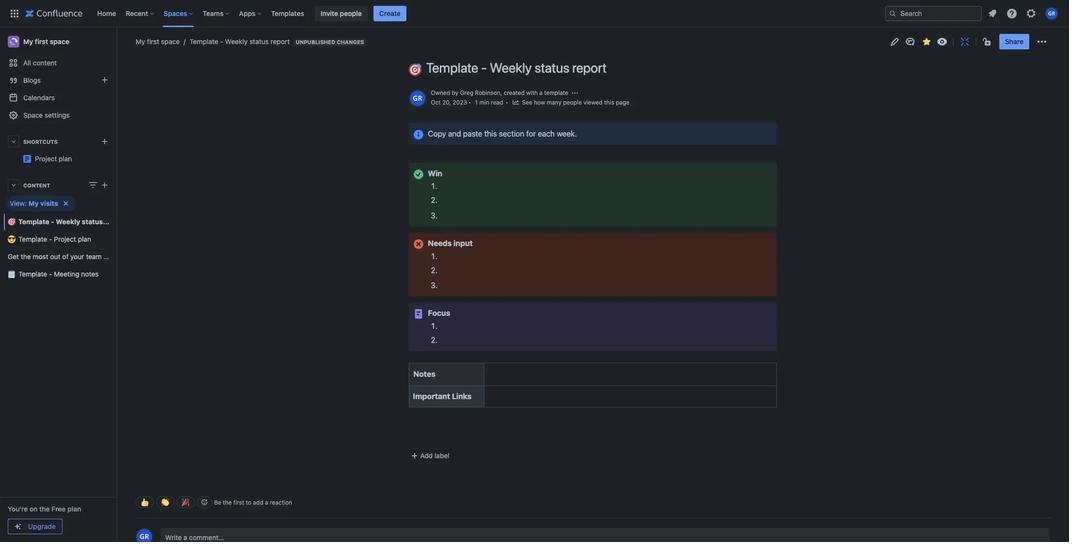 Task type: locate. For each thing, give the bounding box(es) containing it.
this left page
[[604, 99, 614, 106]]

status inside "space" element
[[82, 217, 103, 226]]

1 horizontal spatial a
[[265, 499, 268, 506]]

template up most
[[18, 235, 47, 243]]

template - weekly status report inside "space" element
[[18, 217, 126, 226]]

the right the be
[[223, 499, 232, 506]]

1 horizontal spatial the
[[39, 505, 50, 513]]

panel note image
[[412, 308, 424, 320]]

template - weekly status report down clear view image
[[18, 217, 126, 226]]

:thumbsup: image
[[141, 499, 149, 506], [141, 499, 149, 506]]

my first space
[[23, 37, 69, 46], [136, 37, 180, 46]]

0 vertical spatial :dart: image
[[409, 63, 421, 76]]

20,
[[442, 99, 451, 106]]

report down the templates link
[[271, 37, 290, 46]]

first up all content
[[35, 37, 48, 46]]

template - meeting notes link
[[4, 265, 112, 283]]

blogs
[[23, 76, 41, 84]]

weekly inside "space" element
[[56, 217, 80, 226]]

page
[[616, 99, 629, 106]]

robinson
[[475, 89, 500, 96]]

copy and paste this section for each week.
[[428, 129, 577, 138]]

get
[[8, 252, 19, 261]]

all content link
[[4, 54, 112, 72]]

first
[[35, 37, 48, 46], [147, 37, 159, 46], [233, 499, 244, 506]]

this right paste at the left
[[484, 129, 497, 138]]

a right add
[[265, 499, 268, 506]]

2 horizontal spatial template - weekly status report
[[426, 60, 607, 76]]

template down most
[[18, 270, 47, 278]]

0 horizontal spatial :dart: image
[[8, 218, 16, 226]]

1 vertical spatial this
[[484, 129, 497, 138]]

templates
[[271, 9, 304, 17]]

get the most out of your team space
[[8, 252, 122, 261]]

report for rightmost :dart: icon
[[572, 60, 607, 76]]

this inside button
[[604, 99, 614, 106]]

panel info image
[[412, 129, 424, 140]]

0 horizontal spatial template - weekly status report link
[[4, 213, 126, 231]]

1 vertical spatial weekly
[[490, 60, 532, 76]]

space right team
[[103, 252, 122, 261]]

my first space link up 'all content' 'link'
[[4, 32, 112, 51]]

:tada: image
[[182, 499, 189, 506], [182, 499, 189, 506]]

weekly
[[225, 37, 248, 46], [490, 60, 532, 76], [56, 217, 80, 226]]

1
[[475, 99, 478, 106]]

0 horizontal spatial template - weekly status report
[[18, 217, 126, 226]]

people right invite
[[340, 9, 362, 17]]

created
[[504, 89, 525, 96]]

status up team
[[82, 217, 103, 226]]

all
[[23, 59, 31, 67]]

status down the apps popup button at the top of the page
[[249, 37, 269, 46]]

global element
[[6, 0, 883, 27]]

for
[[526, 129, 536, 138]]

the right "get"
[[21, 252, 31, 261]]

1 vertical spatial status
[[535, 60, 569, 76]]

template - weekly status report link down clear view image
[[4, 213, 126, 231]]

project plan link
[[4, 150, 150, 168], [35, 155, 72, 163]]

help icon image
[[1006, 8, 1018, 19]]

2 vertical spatial a
[[184, 533, 187, 542]]

report inside "space" element
[[105, 217, 126, 226]]

create a blog image
[[99, 74, 110, 86]]

- up the template - project plan
[[51, 217, 54, 226]]

2 vertical spatial template - weekly status report
[[18, 217, 126, 226]]

space
[[50, 37, 69, 46], [161, 37, 180, 46], [103, 252, 122, 261]]

:dart: image inside 'template - weekly status report' link
[[8, 218, 16, 226]]

template down teams
[[190, 37, 218, 46]]

- up out
[[49, 235, 52, 243]]

banner
[[0, 0, 1069, 27]]

more actions image
[[1036, 36, 1048, 47]]

a right the with
[[539, 89, 543, 96]]

1 horizontal spatial space
[[103, 252, 122, 261]]

0 vertical spatial people
[[340, 9, 362, 17]]

1 horizontal spatial report
[[271, 37, 290, 46]]

template - weekly status report for :dart: image inside the 'template - weekly status report' link
[[18, 217, 126, 226]]

the inside 'get the most out of your team space' link
[[21, 252, 31, 261]]

template - weekly status report link
[[180, 37, 290, 47], [4, 213, 126, 231]]

0 horizontal spatial my first space
[[23, 37, 69, 46]]

first down recent popup button
[[147, 37, 159, 46]]

focus
[[428, 309, 450, 318]]

the right the on
[[39, 505, 50, 513]]

1 vertical spatial :dart: image
[[8, 218, 16, 226]]

0 vertical spatial :dart: image
[[409, 63, 421, 76]]

be the first to add a reaction
[[214, 499, 292, 506]]

report
[[271, 37, 290, 46], [572, 60, 607, 76], [105, 217, 126, 226]]

-
[[220, 37, 223, 46], [481, 60, 487, 76], [51, 217, 54, 226], [49, 235, 52, 243], [49, 270, 52, 278]]

viewed
[[583, 99, 603, 106]]

my first space link down recent popup button
[[136, 37, 180, 47]]

- for 'template - weekly status report' link in "space" element
[[51, 217, 54, 226]]

0 horizontal spatial greg robinson image
[[137, 529, 152, 542]]

apps
[[239, 9, 256, 17]]

needs input
[[428, 239, 473, 248]]

:dart: image
[[409, 63, 421, 76], [8, 218, 16, 226]]

add
[[253, 499, 263, 506]]

template
[[190, 37, 218, 46], [426, 60, 478, 76], [18, 217, 49, 226], [18, 235, 47, 243], [18, 270, 47, 278]]

create
[[379, 9, 401, 17]]

greg robinson image left write
[[137, 529, 152, 542]]

0 vertical spatial a
[[539, 89, 543, 96]]

:sunglasses: image
[[8, 235, 16, 243], [8, 235, 16, 243]]

status up 'template'
[[535, 60, 569, 76]]

1 horizontal spatial greg robinson image
[[410, 91, 425, 106]]

plan
[[136, 151, 150, 159], [59, 155, 72, 163], [78, 235, 91, 243], [67, 505, 81, 513]]

- left meeting
[[49, 270, 52, 278]]

template - weekly status report up 'created'
[[426, 60, 607, 76]]

0 vertical spatial template - weekly status report link
[[180, 37, 290, 47]]

0 horizontal spatial a
[[184, 533, 187, 542]]

0 horizontal spatial weekly
[[56, 217, 80, 226]]

weekly down apps
[[225, 37, 248, 46]]

2 vertical spatial report
[[105, 217, 126, 226]]

template - weekly status report
[[190, 37, 290, 46], [426, 60, 607, 76], [18, 217, 126, 226]]

0 horizontal spatial the
[[21, 252, 31, 261]]

content
[[33, 59, 57, 67]]

first inside "space" element
[[35, 37, 48, 46]]

change view image
[[87, 179, 99, 191]]

project plan
[[112, 151, 150, 159], [35, 155, 72, 163]]

template inside 'template - project plan' link
[[18, 235, 47, 243]]

status
[[249, 37, 269, 46], [535, 60, 569, 76], [82, 217, 103, 226]]

1 horizontal spatial template - weekly status report
[[190, 37, 290, 46]]

:clap: image
[[161, 499, 169, 506]]

space inside 'get the most out of your team space' link
[[103, 252, 122, 261]]

0 horizontal spatial first
[[35, 37, 48, 46]]

space
[[23, 111, 43, 119]]

1 horizontal spatial my first space link
[[136, 37, 180, 47]]

weekly down clear view image
[[56, 217, 80, 226]]

0 vertical spatial weekly
[[225, 37, 248, 46]]

1 vertical spatial :dart: image
[[8, 218, 16, 226]]

2023
[[453, 99, 467, 106]]

my first space down recent popup button
[[136, 37, 180, 46]]

0 vertical spatial this
[[604, 99, 614, 106]]

copy
[[428, 129, 446, 138]]

a right write
[[184, 533, 187, 542]]

:dart: image
[[409, 63, 421, 76], [8, 218, 16, 226]]

1 horizontal spatial :dart: image
[[409, 63, 421, 76]]

unstar image
[[921, 36, 932, 47]]

template - project plan link
[[4, 231, 112, 248]]

spaces
[[164, 9, 187, 17]]

template
[[544, 89, 568, 96]]

space down spaces
[[161, 37, 180, 46]]

teams
[[203, 9, 224, 17]]

2 vertical spatial weekly
[[56, 217, 80, 226]]

1 horizontal spatial this
[[604, 99, 614, 106]]

people
[[340, 9, 362, 17], [563, 99, 582, 106]]

template inside template - meeting notes link
[[18, 270, 47, 278]]

- up robinson
[[481, 60, 487, 76]]

notification icon image
[[987, 8, 998, 19]]

greg robinson image left oct
[[410, 91, 425, 106]]

0 horizontal spatial people
[[340, 9, 362, 17]]

shortcuts button
[[4, 133, 112, 150]]

people down manage page ownership icon at the right top of page
[[563, 99, 582, 106]]

greg robinson image
[[410, 91, 425, 106], [137, 529, 152, 542]]

min
[[479, 99, 489, 106]]

space settings
[[23, 111, 70, 119]]

2 horizontal spatial status
[[535, 60, 569, 76]]

2 horizontal spatial space
[[161, 37, 180, 46]]

first left the to
[[233, 499, 244, 506]]

:notepad_spiral: image
[[8, 270, 16, 278]]

1 vertical spatial template - weekly status report link
[[4, 213, 126, 231]]

0 horizontal spatial report
[[105, 217, 126, 226]]

0 horizontal spatial status
[[82, 217, 103, 226]]

by
[[452, 89, 458, 96]]

with
[[526, 89, 538, 96]]

0 vertical spatial greg robinson image
[[410, 91, 425, 106]]

my
[[23, 37, 33, 46], [136, 37, 145, 46], [29, 199, 39, 207]]

input
[[454, 239, 473, 248]]

section
[[499, 129, 524, 138]]

0 vertical spatial status
[[249, 37, 269, 46]]

report up manage page ownership icon at the right top of page
[[572, 60, 607, 76]]

1 vertical spatial template - weekly status report
[[426, 60, 607, 76]]

template - weekly status report down apps
[[190, 37, 290, 46]]

space up 'all content' 'link'
[[50, 37, 69, 46]]

template for template - meeting notes link
[[18, 270, 47, 278]]

with a template button
[[526, 89, 568, 97]]

template down view: my visits
[[18, 217, 49, 226]]

1 min read
[[475, 99, 503, 106]]

report down create a page icon
[[105, 217, 126, 226]]

1 my first space from the left
[[23, 37, 69, 46]]

1 vertical spatial greg robinson image
[[137, 529, 152, 542]]

template - weekly status report link down apps
[[180, 37, 290, 47]]

home
[[97, 9, 116, 17]]

2 vertical spatial status
[[82, 217, 103, 226]]

1 vertical spatial a
[[265, 499, 268, 506]]

confluence image
[[25, 8, 83, 19], [25, 8, 83, 19]]

1 horizontal spatial status
[[249, 37, 269, 46]]

2 horizontal spatial first
[[233, 499, 244, 506]]

1 horizontal spatial my first space
[[136, 37, 180, 46]]

this
[[604, 99, 614, 106], [484, 129, 497, 138]]

2 horizontal spatial report
[[572, 60, 607, 76]]

oct
[[431, 99, 441, 106]]

weekly up 'created'
[[490, 60, 532, 76]]

edit this page image
[[889, 36, 900, 47]]

1 vertical spatial report
[[572, 60, 607, 76]]

1 horizontal spatial first
[[147, 37, 159, 46]]

1 vertical spatial people
[[563, 99, 582, 106]]

you're on the free plan
[[8, 505, 81, 513]]

2 horizontal spatial the
[[223, 499, 232, 506]]

0 horizontal spatial :dart: image
[[8, 218, 16, 226]]

template for 'template - weekly status report' link in "space" element
[[18, 217, 49, 226]]

my first space up content at the top
[[23, 37, 69, 46]]

to
[[246, 499, 251, 506]]

see how many people viewed this page
[[522, 99, 629, 106]]



Task type: describe. For each thing, give the bounding box(es) containing it.
- for 'template - project plan' link at the left of page
[[49, 235, 52, 243]]

spaces button
[[161, 6, 197, 21]]

blogs link
[[4, 72, 112, 89]]

1 horizontal spatial weekly
[[225, 37, 248, 46]]

my first space inside "space" element
[[23, 37, 69, 46]]

owned by greg robinson , created with a template
[[431, 89, 568, 96]]

manage page ownership image
[[571, 89, 579, 97]]

templates link
[[268, 6, 307, 21]]

add
[[420, 452, 433, 460]]

write
[[165, 533, 182, 542]]

appswitcher icon image
[[9, 8, 20, 19]]

- for template - meeting notes link
[[49, 270, 52, 278]]

your
[[70, 252, 84, 261]]

banner containing home
[[0, 0, 1069, 27]]

collapse sidebar image
[[106, 32, 127, 51]]

greg
[[460, 89, 473, 96]]

no restrictions image
[[982, 36, 993, 47]]

search image
[[889, 9, 897, 17]]

important
[[413, 392, 450, 400]]

visits
[[40, 199, 58, 207]]

template - meeting notes
[[18, 270, 99, 278]]

recent button
[[123, 6, 158, 21]]

quick summary image
[[959, 36, 971, 47]]

win
[[428, 169, 442, 178]]

links
[[452, 392, 471, 400]]

my up all
[[23, 37, 33, 46]]

panel success image
[[412, 168, 424, 180]]

week.
[[557, 129, 577, 138]]

add reaction image
[[201, 499, 208, 506]]

a inside write a comment… button
[[184, 533, 187, 542]]

invite people
[[321, 9, 362, 17]]

create a page image
[[99, 179, 110, 191]]

0 horizontal spatial space
[[50, 37, 69, 46]]

owned
[[431, 89, 450, 96]]

space element
[[0, 27, 150, 542]]

teams button
[[200, 6, 233, 21]]

how
[[534, 99, 545, 106]]

0 horizontal spatial project plan
[[35, 155, 72, 163]]

0 vertical spatial template - weekly status report
[[190, 37, 290, 46]]

apps button
[[236, 6, 265, 21]]

0 horizontal spatial my first space link
[[4, 32, 112, 51]]

needs
[[428, 239, 452, 248]]

most
[[33, 252, 48, 261]]

shortcuts
[[23, 138, 58, 145]]

settings icon image
[[1025, 8, 1037, 19]]

label
[[435, 452, 449, 460]]

template up by
[[426, 60, 478, 76]]

add label
[[420, 452, 449, 460]]

template for 'template - project plan' link at the left of page
[[18, 235, 47, 243]]

upgrade
[[28, 522, 56, 530]]

notes
[[413, 370, 435, 378]]

on
[[30, 505, 38, 513]]

recent
[[126, 9, 148, 17]]

my right collapse sidebar icon
[[136, 37, 145, 46]]

reaction
[[270, 499, 292, 506]]

share button
[[999, 34, 1029, 49]]

panel error image
[[412, 238, 424, 250]]

out
[[50, 252, 60, 261]]

view:
[[10, 199, 27, 207]]

stop watching image
[[936, 36, 948, 47]]

the for be
[[223, 499, 232, 506]]

- down the teams dropdown button
[[220, 37, 223, 46]]

important links
[[413, 392, 471, 400]]

2 horizontal spatial a
[[539, 89, 543, 96]]

invite people button
[[315, 6, 368, 21]]

share
[[1005, 37, 1024, 46]]

get the most out of your team space link
[[4, 248, 122, 265]]

:clap: image
[[161, 499, 169, 506]]

unpublished
[[296, 39, 335, 45]]

clear view image
[[60, 198, 72, 209]]

see how many people viewed this page button
[[512, 98, 629, 107]]

2 my first space from the left
[[136, 37, 180, 46]]

:notepad_spiral: image
[[8, 270, 16, 278]]

2 horizontal spatial weekly
[[490, 60, 532, 76]]

and
[[448, 129, 461, 138]]

see
[[522, 99, 532, 106]]

copy image
[[408, 163, 419, 175]]

template - weekly status report for rightmost :dart: icon
[[426, 60, 607, 76]]

1 horizontal spatial :dart: image
[[409, 63, 421, 76]]

unpublished changes
[[296, 39, 364, 45]]

0 vertical spatial report
[[271, 37, 290, 46]]

premium image
[[14, 523, 22, 530]]

template - weekly status report link inside "space" element
[[4, 213, 126, 231]]

many
[[547, 99, 561, 106]]

meeting
[[54, 270, 79, 278]]

oct 20, 2023
[[431, 99, 467, 106]]

1 horizontal spatial people
[[563, 99, 582, 106]]

comment…
[[189, 533, 224, 542]]

content
[[23, 182, 50, 188]]

team
[[86, 252, 102, 261]]

my right view:
[[29, 199, 39, 207]]

content button
[[4, 176, 112, 194]]

create link
[[373, 6, 406, 21]]

Add label text field
[[408, 451, 482, 461]]

changes
[[337, 39, 364, 45]]

space settings link
[[4, 107, 112, 124]]

calendars link
[[4, 89, 112, 107]]

write a comment…
[[165, 533, 224, 542]]

calendars
[[23, 93, 55, 102]]

1 horizontal spatial template - weekly status report link
[[180, 37, 290, 47]]

:dart: image inside 'template - weekly status report' link
[[8, 218, 16, 226]]

project plan link up change view icon
[[4, 150, 150, 168]]

paste
[[463, 129, 482, 138]]

be
[[214, 499, 221, 506]]

template - project plan image
[[23, 155, 31, 163]]

people inside 'global' element
[[340, 9, 362, 17]]

each
[[538, 129, 555, 138]]

project plan link down shortcuts dropdown button
[[35, 155, 72, 163]]

greg robinson link
[[460, 89, 500, 96]]

read
[[491, 99, 503, 106]]

invite
[[321, 9, 338, 17]]

add shortcut image
[[99, 136, 110, 147]]

report for :dart: image inside the 'template - weekly status report' link
[[105, 217, 126, 226]]

Search field
[[885, 6, 982, 21]]

home link
[[94, 6, 119, 21]]

free
[[52, 505, 66, 513]]

1 horizontal spatial project plan
[[112, 151, 150, 159]]

write a comment… button
[[160, 528, 1050, 542]]

0 horizontal spatial this
[[484, 129, 497, 138]]

settings
[[45, 111, 70, 119]]

you're
[[8, 505, 28, 513]]

of
[[62, 252, 69, 261]]

template - project plan
[[18, 235, 91, 243]]

all content
[[23, 59, 57, 67]]

the for get
[[21, 252, 31, 261]]

,
[[500, 89, 502, 96]]

notes
[[81, 270, 99, 278]]



Task type: vqa. For each thing, say whether or not it's contained in the screenshot.
Appswitcher Icon's list
no



